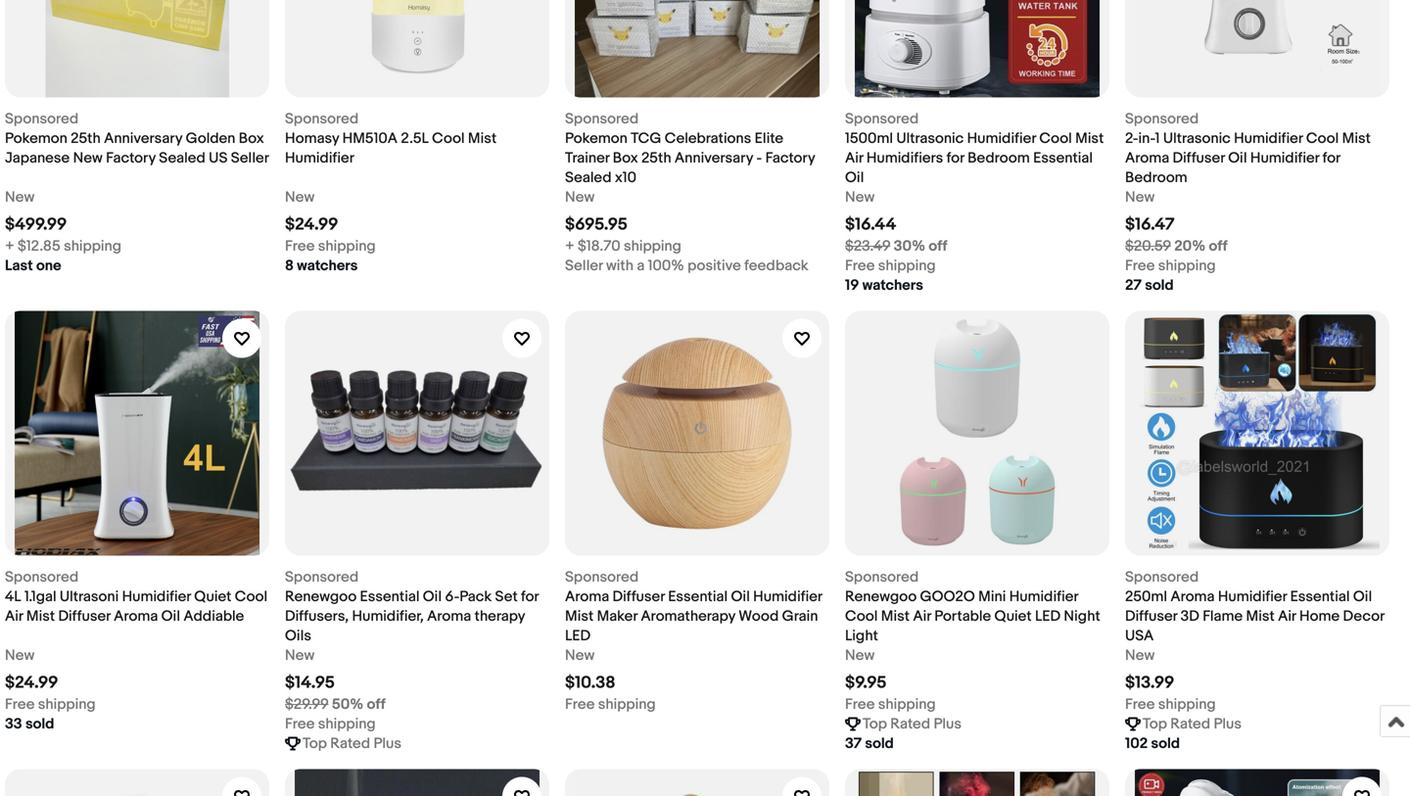 Task type: vqa. For each thing, say whether or not it's contained in the screenshot.
the top you'll
no



Task type: locate. For each thing, give the bounding box(es) containing it.
factory left us at top left
[[106, 149, 156, 167]]

aroma inside sponsored 2-in-1 ultrasonic humidifier cool mist aroma diffuser oil humidifier for bedroom new $16.47 $20.59 20% off free shipping 27 sold
[[1125, 149, 1169, 167]]

air down 1500ml
[[845, 149, 863, 167]]

new inside sponsored pokemon tcg celebrations elite trainer box 25th anniversary - factory sealed x10 new $695.95 + $18.70 shipping seller with a 100% positive feedback
[[565, 189, 595, 206]]

0 horizontal spatial quiet
[[194, 588, 232, 606]]

sponsored for +
[[565, 110, 639, 128]]

1 horizontal spatial factory
[[765, 149, 815, 167]]

1 ultrasonic from the left
[[896, 130, 964, 147]]

sold inside 'text field'
[[1151, 735, 1180, 753]]

aroma inside "sponsored 4l 1.1gal ultrasoni humidifier quiet cool air mist diffuser aroma oil  addiable"
[[114, 608, 158, 625]]

$29.99
[[285, 696, 329, 713]]

shipping right $12.85
[[64, 237, 121, 255]]

Sponsored text field
[[5, 109, 79, 129], [845, 109, 919, 129], [285, 568, 359, 587]]

0 vertical spatial 25th
[[71, 130, 101, 147]]

cool inside the "sponsored 1500ml ultrasonic humidifier cool mist air humidifiers for bedroom essential oil new $16.44 $23.49 30% off free shipping 19 watchers"
[[1039, 130, 1072, 147]]

sponsored inside sponsored pokemon tcg celebrations elite trainer box 25th anniversary - factory sealed x10 new $695.95 + $18.70 shipping seller with a 100% positive feedback
[[565, 110, 639, 128]]

$16.44
[[845, 214, 897, 235]]

diffuser down 250ml
[[1125, 608, 1177, 625]]

pokemon inside sponsored pokemon tcg celebrations elite trainer box 25th anniversary - factory sealed x10 new $695.95 + $18.70 shipping seller with a 100% positive feedback
[[565, 130, 628, 147]]

free shipping text field for $13.99
[[1125, 695, 1216, 714]]

25th inside 'sponsored pokemon 25th anniversary golden box japanese new factory sealed us seller'
[[71, 130, 101, 147]]

2 horizontal spatial for
[[1323, 149, 1340, 167]]

new right japanese
[[73, 149, 103, 167]]

golden
[[186, 130, 235, 147]]

$16.44 text field
[[845, 214, 897, 235]]

tcg
[[631, 130, 661, 147]]

new text field up the $695.95
[[565, 188, 595, 207]]

$16.47 text field
[[1125, 214, 1175, 235]]

25th down tcg
[[641, 149, 671, 167]]

1 vertical spatial quiet
[[994, 608, 1032, 625]]

sponsored text field up diffusers,
[[285, 568, 359, 587]]

1 horizontal spatial 25th
[[641, 149, 671, 167]]

top rated plus down 50%
[[303, 735, 401, 753]]

ultrasonic inside sponsored 2-in-1 ultrasonic humidifier cool mist aroma diffuser oil humidifier for bedroom new $16.47 $20.59 20% off free shipping 27 sold
[[1163, 130, 1231, 147]]

mist
[[468, 130, 497, 147], [1075, 130, 1104, 147], [1342, 130, 1371, 147], [26, 608, 55, 625], [565, 608, 594, 625], [881, 608, 910, 625], [1246, 608, 1275, 625]]

humidifier inside "sponsored 4l 1.1gal ultrasoni humidifier quiet cool air mist diffuser aroma oil  addiable"
[[122, 588, 191, 606]]

quiet
[[194, 588, 232, 606], [994, 608, 1032, 625]]

shipping down 30%
[[878, 257, 936, 275]]

0 horizontal spatial box
[[239, 130, 264, 147]]

free shipping text field for $9.95
[[845, 695, 936, 714]]

top up 102 sold
[[1143, 715, 1167, 733]]

sold right the 27 in the right top of the page
[[1145, 277, 1174, 294]]

$14.95 text field
[[285, 673, 335, 693]]

2 factory from the left
[[765, 149, 815, 167]]

25th inside sponsored pokemon tcg celebrations elite trainer box 25th anniversary - factory sealed x10 new $695.95 + $18.70 shipping seller with a 100% positive feedback
[[641, 149, 671, 167]]

0 horizontal spatial sponsored text field
[[5, 109, 79, 129]]

1 horizontal spatial top rated plus
[[863, 715, 962, 733]]

new text field down 4l
[[5, 646, 35, 665]]

in-
[[1138, 130, 1155, 147]]

watchers
[[297, 257, 358, 275], [862, 277, 923, 294]]

led
[[1035, 608, 1061, 625], [565, 627, 591, 645]]

$24.99 up 8 watchers "text field"
[[285, 214, 338, 235]]

0 vertical spatial seller
[[231, 149, 269, 167]]

1 horizontal spatial sealed
[[565, 169, 612, 187]]

pokemon up trainer at the top of page
[[565, 130, 628, 147]]

2 horizontal spatial free shipping text field
[[1125, 256, 1216, 276]]

0 horizontal spatial led
[[565, 627, 591, 645]]

shipping inside "sponsored aroma diffuser essential oil humidifier mist maker aromatherapy wood grain led new $10.38 free shipping"
[[598, 696, 656, 713]]

0 horizontal spatial anniversary
[[104, 130, 182, 147]]

hm510a
[[342, 130, 398, 147]]

sponsored inside sponsored 250ml aroma humidifier essential oil diffuser 3d flame mist air home decor usa new $13.99 free shipping
[[1125, 568, 1199, 586]]

with
[[606, 257, 634, 275]]

$695.95 text field
[[565, 214, 628, 235]]

1 horizontal spatial for
[[947, 149, 964, 167]]

1 vertical spatial 25th
[[641, 149, 671, 167]]

pokemon up japanese
[[5, 130, 67, 147]]

diffuser inside "sponsored 4l 1.1gal ultrasoni humidifier quiet cool air mist diffuser aroma oil  addiable"
[[58, 608, 110, 625]]

$24.99 text field up the 33 sold text field
[[5, 673, 58, 693]]

sponsored up the "maker"
[[565, 568, 639, 586]]

top rated plus text field down 50%
[[303, 734, 401, 754]]

new inside "sponsored aroma diffuser essential oil humidifier mist maker aromatherapy wood grain led new $10.38 free shipping"
[[565, 647, 595, 664]]

quiet down mini
[[994, 608, 1032, 625]]

sponsored text field up 1500ml
[[845, 109, 919, 129]]

sponsored text field up 250ml
[[1125, 568, 1199, 587]]

box up x10
[[613, 149, 638, 167]]

$24.99 text field for new $24.99 free shipping 8 watchers
[[285, 214, 338, 235]]

new text field up $16.47 text box on the top
[[1125, 188, 1155, 207]]

top for $13.99
[[1143, 715, 1167, 733]]

shipping up 8 watchers "text field"
[[318, 237, 376, 255]]

0 horizontal spatial off
[[367, 696, 386, 713]]

free inside sponsored 2-in-1 ultrasonic humidifier cool mist aroma diffuser oil humidifier for bedroom new $16.47 $20.59 20% off free shipping 27 sold
[[1125, 257, 1155, 275]]

1 horizontal spatial bedroom
[[1125, 169, 1188, 187]]

sponsored text field up '1.1gal'
[[5, 568, 79, 587]]

free inside new $24.99 free shipping 8 watchers
[[285, 237, 315, 255]]

sponsored text field for renewgoo
[[285, 568, 359, 587]]

sold right 102
[[1151, 735, 1180, 753]]

1 horizontal spatial seller
[[565, 257, 603, 275]]

25th up new $499.99 + $12.85 shipping last one
[[71, 130, 101, 147]]

0 horizontal spatial bedroom
[[968, 149, 1030, 167]]

air inside the "sponsored 1500ml ultrasonic humidifier cool mist air humidifiers for bedroom essential oil new $16.44 $23.49 30% off free shipping 19 watchers"
[[845, 149, 863, 167]]

Free shipping text field
[[1125, 256, 1216, 276], [5, 695, 96, 714], [845, 695, 936, 714]]

new up $16.44 text field
[[845, 189, 875, 206]]

off inside sponsored renewgoo essential oil 6-pack set for diffusers, humidifier, aroma therapy oils new $14.95 $29.99 50% off free shipping
[[367, 696, 386, 713]]

plus for $13.99
[[1214, 715, 1242, 733]]

1 renewgoo from the left
[[285, 588, 357, 606]]

new inside new $499.99 + $12.85 shipping last one
[[5, 189, 35, 206]]

sponsored 1500ml ultrasonic humidifier cool mist air humidifiers for bedroom essential oil new $16.44 $23.49 30% off free shipping 19 watchers
[[845, 110, 1104, 294]]

led inside "sponsored aroma diffuser essential oil humidifier mist maker aromatherapy wood grain led new $10.38 free shipping"
[[565, 627, 591, 645]]

sponsored up 250ml
[[1125, 568, 1199, 586]]

off right 20%
[[1209, 237, 1228, 255]]

0 horizontal spatial 25th
[[71, 130, 101, 147]]

$24.99 for new $24.99 free shipping 33 sold
[[5, 673, 58, 693]]

$24.99 up the 33 sold text field
[[5, 673, 58, 693]]

free shipping text field up 8 at the top of the page
[[285, 237, 376, 256]]

shipping up a
[[624, 237, 681, 255]]

air left 'home'
[[1278, 608, 1296, 625]]

free inside sponsored renewgoo essential oil 6-pack set for diffusers, humidifier, aroma therapy oils new $14.95 $29.99 50% off free shipping
[[285, 715, 315, 733]]

0 horizontal spatial plus
[[374, 735, 401, 753]]

seller down $18.70
[[565, 257, 603, 275]]

sold right 33 on the bottom of the page
[[25, 715, 54, 733]]

Sponsored text field
[[285, 109, 359, 129], [565, 109, 639, 129], [1125, 109, 1199, 129], [5, 568, 79, 587], [565, 568, 639, 587], [845, 568, 919, 587], [1125, 568, 1199, 587]]

0 vertical spatial quiet
[[194, 588, 232, 606]]

factory down elite
[[765, 149, 815, 167]]

1 vertical spatial $24.99 text field
[[5, 673, 58, 693]]

factory
[[106, 149, 156, 167], [765, 149, 815, 167]]

aroma down the 'ultrasoni'
[[114, 608, 158, 625]]

diffuser inside "sponsored aroma diffuser essential oil humidifier mist maker aromatherapy wood grain led new $10.38 free shipping"
[[613, 588, 665, 606]]

sponsored for $13.99
[[1125, 568, 1199, 586]]

new inside sponsored renewgoo essential oil 6-pack set for diffusers, humidifier, aroma therapy oils new $14.95 $29.99 50% off free shipping
[[285, 647, 315, 664]]

sponsored 4l 1.1gal ultrasoni humidifier quiet cool air mist diffuser aroma oil  addiable
[[5, 568, 267, 625]]

1 horizontal spatial pokemon
[[565, 130, 628, 147]]

0 horizontal spatial +
[[5, 237, 14, 255]]

oils
[[285, 627, 311, 645]]

renewgoo for $14.95
[[285, 588, 357, 606]]

bedroom right the humidifiers
[[968, 149, 1030, 167]]

sponsored text field for sponsored renewgoo goo2o mini humidifier cool mist air portable quiet led night light new $9.95 free shipping
[[845, 568, 919, 587]]

quiet up addiable
[[194, 588, 232, 606]]

sponsored renewgoo goo2o mini humidifier cool mist air portable quiet led night light new $9.95 free shipping
[[845, 568, 1100, 713]]

shipping down 20%
[[1158, 257, 1216, 275]]

box right golden
[[239, 130, 264, 147]]

1 vertical spatial box
[[613, 149, 638, 167]]

last
[[5, 257, 33, 275]]

1 horizontal spatial top rated plus text field
[[863, 714, 962, 734]]

$695.95
[[565, 214, 628, 235]]

2 horizontal spatial top
[[1143, 715, 1167, 733]]

one
[[36, 257, 61, 275]]

+ up last
[[5, 237, 14, 255]]

free
[[285, 237, 315, 255], [845, 257, 875, 275], [1125, 257, 1155, 275], [5, 696, 35, 713], [565, 696, 595, 713], [845, 696, 875, 713], [1125, 696, 1155, 713], [285, 715, 315, 733]]

$16.47
[[1125, 214, 1175, 235]]

sponsored text field up japanese
[[5, 109, 79, 129]]

humidifier inside sponsored renewgoo goo2o mini humidifier cool mist air portable quiet led night light new $9.95 free shipping
[[1009, 588, 1078, 606]]

free up 33 on the bottom of the page
[[5, 696, 35, 713]]

$24.99
[[285, 214, 338, 235], [5, 673, 58, 693]]

1.1gal
[[24, 588, 56, 606]]

wood
[[739, 608, 779, 625]]

plus inside text box
[[1214, 715, 1242, 733]]

new down oils
[[285, 647, 315, 664]]

sponsored inside sponsored 2-in-1 ultrasonic humidifier cool mist aroma diffuser oil humidifier for bedroom new $16.47 $20.59 20% off free shipping 27 sold
[[1125, 110, 1199, 128]]

$10.38 text field
[[565, 673, 615, 693]]

plus
[[934, 715, 962, 733], [1214, 715, 1242, 733], [374, 735, 401, 753]]

humidifier,
[[352, 608, 424, 625]]

1 horizontal spatial quiet
[[994, 608, 1032, 625]]

oil inside "sponsored aroma diffuser essential oil humidifier mist maker aromatherapy wood grain led new $10.38 free shipping"
[[731, 588, 750, 606]]

renewgoo up light
[[845, 588, 917, 606]]

new down light
[[845, 647, 875, 664]]

new up $10.38 text box
[[565, 647, 595, 664]]

grain
[[782, 608, 818, 625]]

aroma up the 3d on the bottom right of page
[[1171, 588, 1215, 606]]

sealed down trainer at the top of page
[[565, 169, 612, 187]]

mist inside the "sponsored 1500ml ultrasonic humidifier cool mist air humidifiers for bedroom essential oil new $16.44 $23.49 30% off free shipping 19 watchers"
[[1075, 130, 1104, 147]]

seller right us at top left
[[231, 149, 269, 167]]

Last one text field
[[5, 256, 61, 276]]

top rated plus text field up the 37 sold
[[863, 714, 962, 734]]

0 vertical spatial bedroom
[[968, 149, 1030, 167]]

+
[[5, 237, 14, 255], [565, 237, 575, 255]]

sold
[[1145, 277, 1174, 294], [25, 715, 54, 733], [865, 735, 894, 753], [1151, 735, 1180, 753]]

0 horizontal spatial ultrasonic
[[896, 130, 964, 147]]

1 vertical spatial seller
[[565, 257, 603, 275]]

1 horizontal spatial top
[[863, 715, 887, 733]]

0 vertical spatial watchers
[[297, 257, 358, 275]]

0 horizontal spatial $24.99
[[5, 673, 58, 693]]

top rated plus for free
[[863, 715, 962, 733]]

rated for $13.99
[[1171, 715, 1211, 733]]

$20.59
[[1125, 237, 1171, 255]]

+ $12.85 shipping text field
[[5, 237, 121, 256]]

2 horizontal spatial sponsored text field
[[845, 109, 919, 129]]

positive
[[688, 257, 741, 275]]

19
[[845, 277, 859, 294]]

led left night
[[1035, 608, 1061, 625]]

0 horizontal spatial pokemon
[[5, 130, 67, 147]]

sold right 37
[[865, 735, 894, 753]]

1 pokemon from the left
[[5, 130, 67, 147]]

2 + from the left
[[565, 237, 575, 255]]

a
[[637, 257, 645, 275]]

1 vertical spatial watchers
[[862, 277, 923, 294]]

box
[[239, 130, 264, 147], [613, 149, 638, 167]]

0 vertical spatial box
[[239, 130, 264, 147]]

25th
[[71, 130, 101, 147], [641, 149, 671, 167]]

1 horizontal spatial free shipping text field
[[845, 695, 936, 714]]

essential
[[1033, 149, 1093, 167], [360, 588, 420, 606], [668, 588, 728, 606], [1290, 588, 1350, 606]]

0 horizontal spatial $24.99 text field
[[5, 673, 58, 693]]

1 horizontal spatial off
[[929, 237, 948, 255]]

new inside new $24.99 free shipping 33 sold
[[5, 647, 35, 664]]

addiable
[[183, 608, 244, 625]]

usa
[[1125, 627, 1154, 645]]

new text field for $9.95
[[845, 646, 875, 665]]

1 vertical spatial $24.99
[[5, 673, 58, 693]]

sponsored text field up homasy
[[285, 109, 359, 129]]

new text field for $14.95
[[285, 646, 315, 665]]

1 horizontal spatial $24.99
[[285, 214, 338, 235]]

1 horizontal spatial led
[[1035, 608, 1061, 625]]

sponsored text field up the "maker"
[[565, 568, 639, 587]]

new text field down homasy
[[285, 188, 315, 207]]

0 horizontal spatial sealed
[[159, 149, 205, 167]]

free shipping text field down "$9.95"
[[845, 695, 936, 714]]

0 vertical spatial anniversary
[[104, 130, 182, 147]]

free down $29.99
[[285, 715, 315, 733]]

free shipping text field for $10.38
[[565, 695, 656, 714]]

new text field for $10.38
[[565, 646, 595, 665]]

elite
[[755, 130, 783, 147]]

humidifier inside sponsored 250ml aroma humidifier essential oil diffuser 3d flame mist air home decor usa new $13.99 free shipping
[[1218, 588, 1287, 606]]

new text field for $13.99
[[1125, 646, 1155, 665]]

0 horizontal spatial watchers
[[297, 257, 358, 275]]

rated
[[890, 715, 930, 733], [1171, 715, 1211, 733], [330, 735, 370, 753]]

$10.38
[[565, 673, 615, 693]]

air
[[845, 149, 863, 167], [5, 608, 23, 625], [913, 608, 931, 625], [1278, 608, 1296, 625]]

6-
[[445, 588, 460, 606]]

new text field down light
[[845, 646, 875, 665]]

0 horizontal spatial renewgoo
[[285, 588, 357, 606]]

diffuser
[[1173, 149, 1225, 167], [613, 588, 665, 606], [58, 608, 110, 625], [1125, 608, 1177, 625]]

Free shipping text field
[[285, 237, 376, 256], [845, 256, 936, 276], [565, 695, 656, 714], [1125, 695, 1216, 714], [285, 714, 376, 734]]

shipping down 50%
[[318, 715, 376, 733]]

free shipping text field down 20%
[[1125, 256, 1216, 276]]

1 vertical spatial bedroom
[[1125, 169, 1188, 187]]

anniversary inside sponsored pokemon tcg celebrations elite trainer box 25th anniversary - factory sealed x10 new $695.95 + $18.70 shipping seller with a 100% positive feedback
[[675, 149, 753, 167]]

sponsored text field up light
[[845, 568, 919, 587]]

sealed
[[159, 149, 205, 167], [565, 169, 612, 187]]

ultrasonic right 1
[[1163, 130, 1231, 147]]

0 vertical spatial $24.99
[[285, 214, 338, 235]]

oil inside the "sponsored 1500ml ultrasonic humidifier cool mist air humidifiers for bedroom essential oil new $16.44 $23.49 30% off free shipping 19 watchers"
[[845, 169, 864, 187]]

sealed inside 'sponsored pokemon 25th anniversary golden box japanese new factory sealed us seller'
[[159, 149, 205, 167]]

0 vertical spatial $24.99 text field
[[285, 214, 338, 235]]

essential inside sponsored renewgoo essential oil 6-pack set for diffusers, humidifier, aroma therapy oils new $14.95 $29.99 50% off free shipping
[[360, 588, 420, 606]]

aroma inside sponsored 250ml aroma humidifier essential oil diffuser 3d flame mist air home decor usa new $13.99 free shipping
[[1171, 588, 1215, 606]]

sealed down golden
[[159, 149, 205, 167]]

free shipping text field for $24.99
[[5, 695, 96, 714]]

oil
[[1228, 149, 1247, 167], [845, 169, 864, 187], [423, 588, 442, 606], [731, 588, 750, 606], [1353, 588, 1372, 606], [161, 608, 180, 625]]

free inside "sponsored aroma diffuser essential oil humidifier mist maker aromatherapy wood grain led new $10.38 free shipping"
[[565, 696, 595, 713]]

rated up the 102 sold 'text field' on the right of the page
[[1171, 715, 1211, 733]]

Top Rated Plus text field
[[863, 714, 962, 734], [303, 734, 401, 754]]

New text field
[[565, 188, 595, 207], [1125, 188, 1155, 207], [285, 646, 315, 665], [565, 646, 595, 665], [845, 646, 875, 665], [1125, 646, 1155, 665]]

1 factory from the left
[[106, 149, 156, 167]]

2 horizontal spatial off
[[1209, 237, 1228, 255]]

box inside 'sponsored pokemon 25th anniversary golden box japanese new factory sealed us seller'
[[239, 130, 264, 147]]

shipping up top rated plus text box
[[1158, 696, 1216, 713]]

mini
[[978, 588, 1006, 606]]

new $24.99 free shipping 8 watchers
[[285, 189, 376, 275]]

new $24.99 free shipping 33 sold
[[5, 647, 96, 733]]

new
[[73, 149, 103, 167], [5, 189, 35, 206], [285, 189, 315, 206], [565, 189, 595, 206], [845, 189, 875, 206], [1125, 189, 1155, 206], [5, 647, 35, 664], [285, 647, 315, 664], [565, 647, 595, 664], [845, 647, 875, 664], [1125, 647, 1155, 664]]

box inside sponsored pokemon tcg celebrations elite trainer box 25th anniversary - factory sealed x10 new $695.95 + $18.70 shipping seller with a 100% positive feedback
[[613, 149, 638, 167]]

sponsored pokemon tcg celebrations elite trainer box 25th anniversary - factory sealed x10 new $695.95 + $18.70 shipping seller with a 100% positive feedback
[[565, 110, 815, 275]]

new text field down oils
[[285, 646, 315, 665]]

sponsored up light
[[845, 568, 919, 586]]

0 horizontal spatial seller
[[231, 149, 269, 167]]

new up $499.99
[[5, 189, 35, 206]]

homasy
[[285, 130, 339, 147]]

for
[[947, 149, 964, 167], [1323, 149, 1340, 167], [521, 588, 539, 606]]

shipping down $10.38 text box
[[598, 696, 656, 713]]

seller
[[231, 149, 269, 167], [565, 257, 603, 275]]

$14.95
[[285, 673, 335, 693]]

8 watchers text field
[[285, 256, 358, 276]]

1 horizontal spatial renewgoo
[[845, 588, 917, 606]]

1 horizontal spatial ultrasonic
[[1163, 130, 1231, 147]]

previous price $29.99 50% off text field
[[285, 695, 386, 714]]

rated inside text box
[[1171, 715, 1211, 733]]

1 vertical spatial anniversary
[[675, 149, 753, 167]]

free down $9.95 text field
[[845, 696, 875, 713]]

sponsored text field up 1
[[1125, 109, 1199, 129]]

new down homasy
[[285, 189, 315, 206]]

sponsored inside "sponsored aroma diffuser essential oil humidifier mist maker aromatherapy wood grain led new $10.38 free shipping"
[[565, 568, 639, 586]]

top rated plus
[[863, 715, 962, 733], [1143, 715, 1242, 733], [303, 735, 401, 753]]

Top Rated Plus text field
[[1143, 714, 1242, 734]]

pokemon inside 'sponsored pokemon 25th anniversary golden box japanese new factory sealed us seller'
[[5, 130, 67, 147]]

+ left $18.70
[[565, 237, 575, 255]]

sponsored for 30%
[[845, 110, 919, 128]]

1 vertical spatial sealed
[[565, 169, 612, 187]]

1 + from the left
[[5, 237, 14, 255]]

shipping inside sponsored 2-in-1 ultrasonic humidifier cool mist aroma diffuser oil humidifier for bedroom new $16.47 $20.59 20% off free shipping 27 sold
[[1158, 257, 1216, 275]]

pokemon for $695.95
[[565, 130, 628, 147]]

new up $16.47 text box on the top
[[1125, 189, 1155, 206]]

0 horizontal spatial free shipping text field
[[5, 695, 96, 714]]

0 horizontal spatial factory
[[106, 149, 156, 167]]

1 horizontal spatial rated
[[890, 715, 930, 733]]

air inside sponsored 250ml aroma humidifier essential oil diffuser 3d flame mist air home decor usa new $13.99 free shipping
[[1278, 608, 1296, 625]]

air down 4l
[[5, 608, 23, 625]]

shipping up the 33 sold text field
[[38, 696, 96, 713]]

free shipping text field down $13.99
[[1125, 695, 1216, 714]]

free shipping text field down $10.38 text box
[[565, 695, 656, 714]]

humidifier
[[967, 130, 1036, 147], [1234, 130, 1303, 147], [285, 149, 354, 167], [1251, 149, 1319, 167], [122, 588, 191, 606], [753, 588, 822, 606], [1009, 588, 1078, 606], [1218, 588, 1287, 606]]

watchers inside the "sponsored 1500ml ultrasonic humidifier cool mist air humidifiers for bedroom essential oil new $16.44 $23.49 30% off free shipping 19 watchers"
[[862, 277, 923, 294]]

sponsored text field for 1500ml
[[845, 109, 919, 129]]

air down goo2o
[[913, 608, 931, 625]]

2 ultrasonic from the left
[[1163, 130, 1231, 147]]

102
[[1125, 735, 1148, 753]]

50%
[[332, 696, 364, 713]]

for inside the "sponsored 1500ml ultrasonic humidifier cool mist air humidifiers for bedroom essential oil new $16.44 $23.49 30% off free shipping 19 watchers"
[[947, 149, 964, 167]]

0 horizontal spatial for
[[521, 588, 539, 606]]

renewgoo up diffusers,
[[285, 588, 357, 606]]

2 horizontal spatial top rated plus
[[1143, 715, 1242, 733]]

$24.99 text field
[[285, 214, 338, 235], [5, 673, 58, 693]]

27 sold text field
[[1125, 276, 1174, 295]]

sponsored up '1.1gal'
[[5, 568, 79, 586]]

watchers down previous price $23.49 30% off 'text box' at top right
[[862, 277, 923, 294]]

off inside sponsored 2-in-1 ultrasonic humidifier cool mist aroma diffuser oil humidifier for bedroom new $16.47 $20.59 20% off free shipping 27 sold
[[1209, 237, 1228, 255]]

1 horizontal spatial sponsored text field
[[285, 568, 359, 587]]

mist inside the sponsored homasy hm510a 2.5l cool mist humidifier
[[468, 130, 497, 147]]

renewgoo inside sponsored renewgoo essential oil 6-pack set for diffusers, humidifier, aroma therapy oils new $14.95 $29.99 50% off free shipping
[[285, 588, 357, 606]]

sponsored homasy hm510a 2.5l cool mist humidifier
[[285, 110, 497, 167]]

free down $23.49
[[845, 257, 875, 275]]

rated for free
[[890, 715, 930, 733]]

top up the 37 sold
[[863, 715, 887, 733]]

sold inside text box
[[865, 735, 894, 753]]

1 horizontal spatial $24.99 text field
[[285, 214, 338, 235]]

sponsored up homasy
[[285, 110, 359, 128]]

1 vertical spatial led
[[565, 627, 591, 645]]

0 vertical spatial sealed
[[159, 149, 205, 167]]

humidifier inside "sponsored aroma diffuser essential oil humidifier mist maker aromatherapy wood grain led new $10.38 free shipping"
[[753, 588, 822, 606]]

led up $10.38 text box
[[565, 627, 591, 645]]

1 horizontal spatial box
[[613, 149, 638, 167]]

aroma
[[1125, 149, 1169, 167], [565, 588, 609, 606], [1171, 588, 1215, 606], [114, 608, 158, 625], [427, 608, 471, 625]]

2 horizontal spatial rated
[[1171, 715, 1211, 733]]

2 pokemon from the left
[[565, 130, 628, 147]]

new text field down usa
[[1125, 646, 1155, 665]]

1 horizontal spatial watchers
[[862, 277, 923, 294]]

new text field up $499.99
[[5, 188, 35, 207]]

rated down 50%
[[330, 735, 370, 753]]

0 horizontal spatial top rated plus text field
[[303, 734, 401, 754]]

bedroom
[[968, 149, 1030, 167], [1125, 169, 1188, 187]]

100%
[[648, 257, 684, 275]]

top rated plus up 37 sold text box
[[863, 715, 962, 733]]

free inside new $24.99 free shipping 33 sold
[[5, 696, 35, 713]]

sponsored up 1
[[1125, 110, 1199, 128]]

2 renewgoo from the left
[[845, 588, 917, 606]]

free shipping text field up 33 on the bottom of the page
[[5, 695, 96, 714]]

1 horizontal spatial +
[[565, 237, 575, 255]]

37 sold text field
[[845, 734, 894, 754]]

sponsored
[[5, 110, 79, 128], [285, 110, 359, 128], [565, 110, 639, 128], [845, 110, 919, 128], [1125, 110, 1199, 128], [5, 568, 79, 586], [285, 568, 359, 586], [565, 568, 639, 586], [845, 568, 919, 586], [1125, 568, 1199, 586]]

sponsored pokemon 25th anniversary golden box japanese new factory sealed us seller
[[5, 110, 269, 167]]

New text field
[[5, 188, 35, 207], [285, 188, 315, 207], [845, 188, 875, 207], [5, 646, 35, 665]]

1 horizontal spatial plus
[[934, 715, 962, 733]]

1500ml
[[845, 130, 893, 147]]

0 vertical spatial led
[[1035, 608, 1061, 625]]

goo2o
[[920, 588, 975, 606]]

free down $10.38 text box
[[565, 696, 595, 713]]

sponsored text field for new $24.99 free shipping 33 sold
[[5, 568, 79, 587]]

ultrasonic up the humidifiers
[[896, 130, 964, 147]]

$24.99 inside new $24.99 free shipping 8 watchers
[[285, 214, 338, 235]]

top rated plus for $13.99
[[1143, 715, 1242, 733]]

sold inside sponsored 2-in-1 ultrasonic humidifier cool mist aroma diffuser oil humidifier for bedroom new $16.47 $20.59 20% off free shipping 27 sold
[[1145, 277, 1174, 294]]

sponsored for $16.47
[[1125, 110, 1199, 128]]

0 horizontal spatial rated
[[330, 735, 370, 753]]

new text field for new $24.99 free shipping 33 sold
[[5, 646, 35, 665]]

diffuser up the "maker"
[[613, 588, 665, 606]]

anniversary
[[104, 130, 182, 147], [675, 149, 753, 167]]

2 horizontal spatial plus
[[1214, 715, 1242, 733]]

sponsored inside sponsored renewgoo goo2o mini humidifier cool mist air portable quiet led night light new $9.95 free shipping
[[845, 568, 919, 586]]

1 horizontal spatial anniversary
[[675, 149, 753, 167]]



Task type: describe. For each thing, give the bounding box(es) containing it.
sealed inside sponsored pokemon tcg celebrations elite trainer box 25th anniversary - factory sealed x10 new $695.95 + $18.70 shipping seller with a 100% positive feedback
[[565, 169, 612, 187]]

trainer
[[565, 149, 610, 167]]

bedroom inside the "sponsored 1500ml ultrasonic humidifier cool mist air humidifiers for bedroom essential oil new $16.44 $23.49 30% off free shipping 19 watchers"
[[968, 149, 1030, 167]]

new text field for $695.95
[[565, 188, 595, 207]]

1
[[1155, 130, 1160, 147]]

sponsored renewgoo essential oil 6-pack set for diffusers, humidifier, aroma therapy oils new $14.95 $29.99 50% off free shipping
[[285, 568, 539, 733]]

ultrasoni
[[60, 588, 119, 606]]

new inside the "sponsored 1500ml ultrasonic humidifier cool mist air humidifiers for bedroom essential oil new $16.44 $23.49 30% off free shipping 19 watchers"
[[845, 189, 875, 206]]

new $499.99 + $12.85 shipping last one
[[5, 189, 121, 275]]

37 sold
[[845, 735, 894, 753]]

new inside 'sponsored pokemon 25th anniversary golden box japanese new factory sealed us seller'
[[73, 149, 103, 167]]

seller inside sponsored pokemon tcg celebrations elite trainer box 25th anniversary - factory sealed x10 new $695.95 + $18.70 shipping seller with a 100% positive feedback
[[565, 257, 603, 275]]

air inside "sponsored 4l 1.1gal ultrasoni humidifier quiet cool air mist diffuser aroma oil  addiable"
[[5, 608, 23, 625]]

free shipping text field down 50%
[[285, 714, 376, 734]]

sponsored aroma diffuser essential oil humidifier mist maker aromatherapy wood grain led new $10.38 free shipping
[[565, 568, 822, 713]]

20%
[[1174, 237, 1206, 255]]

oil inside sponsored 250ml aroma humidifier essential oil diffuser 3d flame mist air home decor usa new $13.99 free shipping
[[1353, 588, 1372, 606]]

anniversary inside 'sponsored pokemon 25th anniversary golden box japanese new factory sealed us seller'
[[104, 130, 182, 147]]

cool inside sponsored 2-in-1 ultrasonic humidifier cool mist aroma diffuser oil humidifier for bedroom new $16.47 $20.59 20% off free shipping 27 sold
[[1306, 130, 1339, 147]]

$499.99 text field
[[5, 214, 67, 235]]

sponsored text field for sponsored 250ml aroma humidifier essential oil diffuser 3d flame mist air home decor usa new $13.99 free shipping
[[1125, 568, 1199, 587]]

oil inside sponsored 2-in-1 ultrasonic humidifier cool mist aroma diffuser oil humidifier for bedroom new $16.47 $20.59 20% off free shipping 27 sold
[[1228, 149, 1247, 167]]

air inside sponsored renewgoo goo2o mini humidifier cool mist air portable quiet led night light new $9.95 free shipping
[[913, 608, 931, 625]]

free shipping text field for $24.99
[[285, 237, 376, 256]]

mist inside sponsored 2-in-1 ultrasonic humidifier cool mist aroma diffuser oil humidifier for bedroom new $16.47 $20.59 20% off free shipping 27 sold
[[1342, 130, 1371, 147]]

new text field for new $24.99 free shipping 8 watchers
[[285, 188, 315, 207]]

portable
[[934, 608, 991, 625]]

diffuser inside sponsored 250ml aroma humidifier essential oil diffuser 3d flame mist air home decor usa new $13.99 free shipping
[[1125, 608, 1177, 625]]

new text field for $16.47
[[1125, 188, 1155, 207]]

ultrasonic inside the "sponsored 1500ml ultrasonic humidifier cool mist air humidifiers for bedroom essential oil new $16.44 $23.49 30% off free shipping 19 watchers"
[[896, 130, 964, 147]]

new inside new $24.99 free shipping 8 watchers
[[285, 189, 315, 206]]

new text field for new $499.99 + $12.85 shipping last one
[[5, 188, 35, 207]]

mist inside sponsored renewgoo goo2o mini humidifier cool mist air portable quiet led night light new $9.95 free shipping
[[881, 608, 910, 625]]

shipping inside new $499.99 + $12.85 shipping last one
[[64, 237, 121, 255]]

shipping inside sponsored 250ml aroma humidifier essential oil diffuser 3d flame mist air home decor usa new $13.99 free shipping
[[1158, 696, 1216, 713]]

us
[[209, 149, 228, 167]]

feedback
[[744, 257, 809, 275]]

shipping inside sponsored renewgoo essential oil 6-pack set for diffusers, humidifier, aroma therapy oils new $14.95 $29.99 50% off free shipping
[[318, 715, 376, 733]]

sponsored text field for $499.99
[[5, 109, 79, 129]]

30%
[[894, 237, 925, 255]]

sponsored inside the sponsored homasy hm510a 2.5l cool mist humidifier
[[285, 110, 359, 128]]

renewgoo for $9.95
[[845, 588, 917, 606]]

cool inside the sponsored homasy hm510a 2.5l cool mist humidifier
[[432, 130, 465, 147]]

factory inside sponsored pokemon tcg celebrations elite trainer box 25th anniversary - factory sealed x10 new $695.95 + $18.70 shipping seller with a 100% positive feedback
[[765, 149, 815, 167]]

+ inside sponsored pokemon tcg celebrations elite trainer box 25th anniversary - factory sealed x10 new $695.95 + $18.70 shipping seller with a 100% positive feedback
[[565, 237, 575, 255]]

27
[[1125, 277, 1142, 294]]

for inside sponsored renewgoo essential oil 6-pack set for diffusers, humidifier, aroma therapy oils new $14.95 $29.99 50% off free shipping
[[521, 588, 539, 606]]

$24.99 for new $24.99 free shipping 8 watchers
[[285, 214, 338, 235]]

sponsored 2-in-1 ultrasonic humidifier cool mist aroma diffuser oil humidifier for bedroom new $16.47 $20.59 20% off free shipping 27 sold
[[1125, 110, 1371, 294]]

sold inside new $24.99 free shipping 33 sold
[[25, 715, 54, 733]]

new text field for sponsored 1500ml ultrasonic humidifier cool mist air humidifiers for bedroom essential oil new $16.44 $23.49 30% off free shipping 19 watchers
[[845, 188, 875, 207]]

aroma inside "sponsored aroma diffuser essential oil humidifier mist maker aromatherapy wood grain led new $10.38 free shipping"
[[565, 588, 609, 606]]

quiet inside sponsored renewgoo goo2o mini humidifier cool mist air portable quiet led night light new $9.95 free shipping
[[994, 608, 1032, 625]]

sponsored for $29.99
[[285, 568, 359, 586]]

oil inside sponsored renewgoo essential oil 6-pack set for diffusers, humidifier, aroma therapy oils new $14.95 $29.99 50% off free shipping
[[423, 588, 442, 606]]

top for free
[[863, 715, 887, 733]]

mist inside sponsored 250ml aroma humidifier essential oil diffuser 3d flame mist air home decor usa new $13.99 free shipping
[[1246, 608, 1275, 625]]

Seller with a 100% positive feedback text field
[[565, 256, 809, 276]]

mist inside "sponsored 4l 1.1gal ultrasoni humidifier quiet cool air mist diffuser aroma oil  addiable"
[[26, 608, 55, 625]]

102 sold text field
[[1125, 734, 1180, 754]]

+ $18.70 shipping text field
[[565, 237, 681, 256]]

for inside sponsored 2-in-1 ultrasonic humidifier cool mist aroma diffuser oil humidifier for bedroom new $16.47 $20.59 20% off free shipping 27 sold
[[1323, 149, 1340, 167]]

aroma inside sponsored renewgoo essential oil 6-pack set for diffusers, humidifier, aroma therapy oils new $14.95 $29.99 50% off free shipping
[[427, 608, 471, 625]]

sponsored inside "sponsored 4l 1.1gal ultrasoni humidifier quiet cool air mist diffuser aroma oil  addiable"
[[5, 568, 79, 586]]

shipping inside new $24.99 free shipping 8 watchers
[[318, 237, 376, 255]]

free inside the "sponsored 1500ml ultrasonic humidifier cool mist air humidifiers for bedroom essential oil new $16.44 $23.49 30% off free shipping 19 watchers"
[[845, 257, 875, 275]]

new inside sponsored renewgoo goo2o mini humidifier cool mist air portable quiet led night light new $9.95 free shipping
[[845, 647, 875, 664]]

3d
[[1181, 608, 1200, 625]]

pack
[[460, 588, 492, 606]]

sponsored text field for new $24.99 free shipping 8 watchers
[[285, 109, 359, 129]]

0 horizontal spatial top
[[303, 735, 327, 753]]

$9.95
[[845, 673, 887, 693]]

37
[[845, 735, 862, 753]]

2-
[[1125, 130, 1138, 147]]

shipping inside new $24.99 free shipping 33 sold
[[38, 696, 96, 713]]

+ inside new $499.99 + $12.85 shipping last one
[[5, 237, 14, 255]]

aromatherapy
[[641, 608, 735, 625]]

night
[[1064, 608, 1100, 625]]

maker
[[597, 608, 638, 625]]

sponsored 250ml aroma humidifier essential oil diffuser 3d flame mist air home decor usa new $13.99 free shipping
[[1125, 568, 1384, 713]]

0 horizontal spatial top rated plus
[[303, 735, 401, 753]]

free inside sponsored renewgoo goo2o mini humidifier cool mist air portable quiet led night light new $9.95 free shipping
[[845, 696, 875, 713]]

humidifier inside the "sponsored 1500ml ultrasonic humidifier cool mist air humidifiers for bedroom essential oil new $16.44 $23.49 30% off free shipping 19 watchers"
[[967, 130, 1036, 147]]

seller inside 'sponsored pokemon 25th anniversary golden box japanese new factory sealed us seller'
[[231, 149, 269, 167]]

previous price $20.59 20% off text field
[[1125, 237, 1228, 256]]

sponsored text field up trainer at the top of page
[[565, 109, 639, 129]]

cool inside sponsored renewgoo goo2o mini humidifier cool mist air portable quiet led night light new $9.95 free shipping
[[845, 608, 878, 625]]

19 watchers text field
[[845, 276, 923, 295]]

$499.99
[[5, 214, 67, 235]]

celebrations
[[665, 130, 751, 147]]

33
[[5, 715, 22, 733]]

sponsored text field for sponsored 2-in-1 ultrasonic humidifier cool mist aroma diffuser oil humidifier for bedroom new $16.47 $20.59 20% off free shipping 27 sold
[[1125, 109, 1199, 129]]

$23.49
[[845, 237, 890, 255]]

sponsored inside 'sponsored pokemon 25th anniversary golden box japanese new factory sealed us seller'
[[5, 110, 79, 128]]

watchers inside new $24.99 free shipping 8 watchers
[[297, 257, 358, 275]]

8
[[285, 257, 294, 275]]

therapy
[[475, 608, 525, 625]]

new inside sponsored 2-in-1 ultrasonic humidifier cool mist aroma diffuser oil humidifier for bedroom new $16.47 $20.59 20% off free shipping 27 sold
[[1125, 189, 1155, 206]]

set
[[495, 588, 518, 606]]

$12.85
[[18, 237, 60, 255]]

led inside sponsored renewgoo goo2o mini humidifier cool mist air portable quiet led night light new $9.95 free shipping
[[1035, 608, 1061, 625]]

home
[[1299, 608, 1340, 625]]

$24.99 text field for new $24.99 free shipping 33 sold
[[5, 673, 58, 693]]

humidifiers
[[867, 149, 943, 167]]

free shipping text field down 30%
[[845, 256, 936, 276]]

102 sold
[[1125, 735, 1180, 753]]

pokemon for $499.99
[[5, 130, 67, 147]]

cool inside "sponsored 4l 1.1gal ultrasoni humidifier quiet cool air mist diffuser aroma oil  addiable"
[[235, 588, 267, 606]]

shipping inside sponsored renewgoo goo2o mini humidifier cool mist air portable quiet led night light new $9.95 free shipping
[[878, 696, 936, 713]]

factory inside 'sponsored pokemon 25th anniversary golden box japanese new factory sealed us seller'
[[106, 149, 156, 167]]

4l
[[5, 588, 21, 606]]

sponsored for free
[[845, 568, 919, 586]]

$13.99 text field
[[1125, 673, 1175, 693]]

new inside sponsored 250ml aroma humidifier essential oil diffuser 3d flame mist air home decor usa new $13.99 free shipping
[[1125, 647, 1155, 664]]

flame
[[1203, 608, 1243, 625]]

mist inside "sponsored aroma diffuser essential oil humidifier mist maker aromatherapy wood grain led new $10.38 free shipping"
[[565, 608, 594, 625]]

x10
[[615, 169, 637, 187]]

humidifier inside the sponsored homasy hm510a 2.5l cool mist humidifier
[[285, 149, 354, 167]]

$18.70
[[578, 237, 621, 255]]

previous price $23.49 30% off text field
[[845, 237, 948, 256]]

japanese
[[5, 149, 70, 167]]

-
[[756, 149, 762, 167]]

plus for $9.95
[[934, 715, 962, 733]]

sponsored for shipping
[[565, 568, 639, 586]]

essential inside the "sponsored 1500ml ultrasonic humidifier cool mist air humidifiers for bedroom essential oil new $16.44 $23.49 30% off free shipping 19 watchers"
[[1033, 149, 1093, 167]]

shipping inside sponsored pokemon tcg celebrations elite trainer box 25th anniversary - factory sealed x10 new $695.95 + $18.70 shipping seller with a 100% positive feedback
[[624, 237, 681, 255]]

$9.95 text field
[[845, 673, 887, 693]]

essential inside sponsored 250ml aroma humidifier essential oil diffuser 3d flame mist air home decor usa new $13.99 free shipping
[[1290, 588, 1350, 606]]

essential inside "sponsored aroma diffuser essential oil humidifier mist maker aromatherapy wood grain led new $10.38 free shipping"
[[668, 588, 728, 606]]

2.5l
[[401, 130, 429, 147]]

quiet inside "sponsored 4l 1.1gal ultrasoni humidifier quiet cool air mist diffuser aroma oil  addiable"
[[194, 588, 232, 606]]

shipping inside the "sponsored 1500ml ultrasonic humidifier cool mist air humidifiers for bedroom essential oil new $16.44 $23.49 30% off free shipping 19 watchers"
[[878, 257, 936, 275]]

250ml
[[1125, 588, 1167, 606]]

diffusers,
[[285, 608, 349, 625]]

diffuser inside sponsored 2-in-1 ultrasonic humidifier cool mist aroma diffuser oil humidifier for bedroom new $16.47 $20.59 20% off free shipping 27 sold
[[1173, 149, 1225, 167]]

bedroom inside sponsored 2-in-1 ultrasonic humidifier cool mist aroma diffuser oil humidifier for bedroom new $16.47 $20.59 20% off free shipping 27 sold
[[1125, 169, 1188, 187]]

decor
[[1343, 608, 1384, 625]]

33 sold text field
[[5, 714, 54, 734]]

oil inside "sponsored 4l 1.1gal ultrasoni humidifier quiet cool air mist diffuser aroma oil  addiable"
[[161, 608, 180, 625]]

light
[[845, 627, 878, 645]]

$13.99
[[1125, 673, 1175, 693]]



